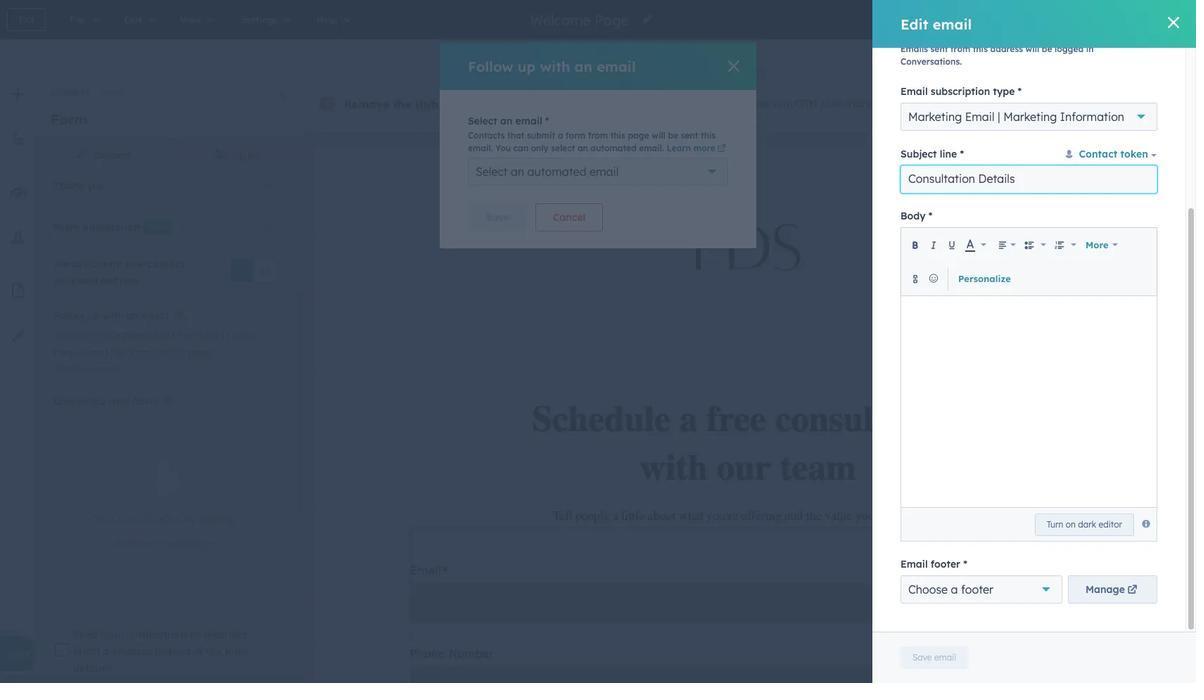 Task type: vqa. For each thing, say whether or not it's contained in the screenshot.
Search HubSpot search box
no



Task type: describe. For each thing, give the bounding box(es) containing it.
send an automated email to contacts when they submit the form on this page.
[[53, 329, 257, 359]]

instead
[[155, 646, 190, 658]]

email inside send form notifications to specified email addresses instead of the form defaults
[[73, 646, 100, 658]]

this inside send an automated email to contacts when they submit the form on this page.
[[168, 346, 184, 359]]

an inside contacts that submit a form from this page will be sent this email. you can only select an automated email.
[[578, 143, 588, 153]]

1 horizontal spatial workflows
[[198, 514, 238, 525]]

sent inside contacts that submit a form from this page will be sent this email. you can only select an automated email.
[[681, 130, 698, 141]]

save email
[[913, 652, 956, 663]]

manage
[[1086, 584, 1125, 596]]

tab list containing content
[[37, 139, 304, 173]]

select an automated email button
[[468, 158, 728, 186]]

learn
[[667, 143, 691, 153]]

edit email
[[901, 15, 972, 33]]

contact
[[1079, 148, 1118, 161]]

the for send form notifications to specified email addresses instead of the form defaults
[[206, 646, 222, 658]]

token
[[1121, 148, 1148, 161]]

0 vertical spatial select
[[468, 115, 497, 127]]

select an email inside button
[[53, 364, 118, 374]]

select an email inside 'follow up with an email' dialog
[[468, 115, 542, 127]]

email right edit
[[933, 15, 972, 33]]

preview
[[1061, 14, 1092, 25]]

they
[[53, 346, 74, 359]]

editor
[[1099, 519, 1122, 530]]

specified
[[203, 629, 247, 641]]

manage link
[[1068, 576, 1157, 604]]

page
[[628, 130, 649, 141]]

settings button
[[1068, 45, 1132, 69]]

upgrade
[[1128, 98, 1170, 110]]

features
[[732, 97, 771, 110]]

styles
[[233, 149, 260, 162]]

more button
[[1081, 231, 1122, 259]]

emails
[[901, 44, 928, 54]]

addresses
[[103, 646, 152, 658]]

always create new contact for email address
[[54, 257, 184, 287]]

send for send form notifications to specified email addresses instead of the form defaults
[[73, 629, 97, 641]]

form up addresses
[[100, 629, 124, 641]]

learn more link
[[667, 143, 728, 153]]

pages.
[[605, 97, 643, 111]]

form automation
[[53, 221, 140, 233]]

with inside dialog
[[540, 57, 570, 75]]

an inside button
[[82, 364, 92, 374]]

that
[[507, 130, 524, 141]]

email footer
[[901, 558, 960, 571]]

landing
[[558, 97, 602, 111]]

suite
[[820, 97, 843, 110]]

0 vertical spatial footer
[[931, 558, 960, 571]]

contact token button
[[1063, 148, 1157, 161]]

0 vertical spatial workflows
[[108, 395, 157, 408]]

this left 'page'
[[610, 130, 625, 141]]

body
[[901, 210, 926, 223]]

workflow
[[172, 539, 208, 549]]

sent inside emails sent from this address will be logged in conversations.
[[931, 44, 948, 54]]

select inside button
[[53, 364, 79, 374]]

settings
[[1088, 51, 1126, 63]]

a inside dialog
[[951, 583, 958, 597]]

close image inside 'follow up with an email' dialog
[[728, 61, 739, 72]]

this
[[92, 514, 108, 525]]

this inside emails sent from this address will be logged in conversations.
[[973, 44, 988, 54]]

email for choose a footer
[[901, 558, 928, 571]]

upgrade link
[[1110, 90, 1188, 118]]

beta
[[7, 647, 29, 660]]

can
[[513, 143, 528, 153]]

this form isn't used in any workflows
[[92, 514, 238, 525]]

consultation
[[908, 172, 975, 186]]

personalize
[[958, 273, 1011, 284]]

information
[[1060, 110, 1124, 124]]

automation
[[82, 221, 140, 233]]

always
[[54, 257, 88, 270]]

exit link
[[7, 8, 46, 31]]

contacts that submit a form from this page will be sent this email. you can only select an automated email.
[[468, 130, 716, 153]]

dark
[[1078, 519, 1096, 530]]

application inside edit email dialog
[[901, 227, 1157, 542]]

footer inside choose a footer popup button
[[961, 583, 993, 597]]

be inside contacts that submit a form from this page will be sent this email. you can only select an automated email.
[[668, 130, 678, 141]]

edit
[[901, 15, 928, 33]]

1 vertical spatial form
[[51, 110, 88, 128]]

logged
[[1055, 44, 1084, 54]]

follow up with an email dialog
[[440, 42, 756, 248]]

2 email. from the left
[[639, 143, 664, 153]]

0 vertical spatial form
[[102, 87, 124, 98]]

save button
[[468, 203, 527, 231]]

navigation containing contents
[[37, 75, 304, 101]]

from inside emails sent from this address will be logged in conversations.
[[950, 44, 970, 54]]

only
[[531, 143, 549, 153]]

follow inside dialog
[[468, 57, 513, 75]]

email inside the save email button
[[934, 652, 956, 663]]

subscription
[[931, 85, 990, 98]]

choose
[[908, 583, 948, 597]]

consultation details
[[908, 172, 1015, 186]]

an inside popup button
[[511, 165, 524, 179]]

select
[[551, 143, 575, 153]]

contents button
[[51, 87, 88, 98]]

on inside button
[[1066, 519, 1076, 530]]

an up that
[[500, 115, 513, 127]]

select an automated email
[[476, 165, 619, 179]]

marketing email | marketing information button
[[901, 103, 1157, 131]]

be inside emails sent from this address will be logged in conversations.
[[1042, 44, 1052, 54]]

cancel
[[553, 211, 586, 224]]

|
[[998, 110, 1000, 124]]

starter.
[[846, 97, 880, 110]]

to inside send form notifications to specified email addresses instead of the form defaults
[[190, 629, 200, 641]]

exit
[[19, 14, 34, 25]]

email inside 'popup button'
[[965, 110, 995, 124]]

with inside tab panel
[[103, 310, 124, 322]]

remove
[[344, 97, 389, 111]]

1 marketing from the left
[[908, 110, 962, 124]]

automated for select an automated email
[[527, 165, 586, 179]]

styles link
[[170, 139, 304, 172]]

1 vertical spatial with
[[773, 97, 793, 110]]

for
[[54, 274, 68, 287]]

unlock premium features with crm suite starter.
[[654, 97, 880, 110]]

submit inside send an automated email to contacts when they submit the form on this page.
[[76, 346, 108, 359]]

will inside contacts that submit a form from this page will be sent this email. you can only select an automated email.
[[652, 130, 666, 141]]

0 horizontal spatial from
[[497, 97, 524, 111]]

notifications
[[126, 629, 187, 641]]

an up send an automated email to contacts when they submit the form on this page. at the left of the page
[[126, 310, 139, 322]]

emails sent from this address will be logged in conversations.
[[901, 44, 1094, 67]]

alert inside tab panel
[[53, 441, 277, 555]]

follow inside tab panel
[[53, 310, 85, 322]]

crm
[[796, 97, 817, 110]]

address inside emails sent from this address will be logged in conversations.
[[990, 44, 1023, 54]]

your
[[528, 97, 554, 111]]



Task type: locate. For each thing, give the bounding box(es) containing it.
1 vertical spatial from
[[497, 97, 524, 111]]

1 vertical spatial send
[[73, 629, 97, 641]]

1 vertical spatial save
[[913, 652, 932, 663]]

the right of
[[206, 646, 222, 658]]

alert containing this form isn't used in any workflows
[[53, 441, 277, 555]]

add form to a workflow
[[114, 539, 208, 549]]

will inside emails sent from this address will be logged in conversations.
[[1026, 44, 1039, 54]]

to down used
[[154, 539, 162, 549]]

1 horizontal spatial be
[[1042, 44, 1052, 54]]

0 horizontal spatial address
[[101, 274, 139, 287]]

save email button
[[901, 647, 968, 669]]

from
[[950, 44, 970, 54], [497, 97, 524, 111], [588, 130, 608, 141]]

0 horizontal spatial the
[[111, 346, 126, 359]]

1 vertical spatial in
[[172, 514, 179, 525]]

application
[[901, 227, 1157, 542]]

0 horizontal spatial up
[[88, 310, 100, 322]]

1 vertical spatial workflows
[[198, 514, 238, 525]]

an up landing at the top of page
[[575, 57, 592, 75]]

0 horizontal spatial on
[[153, 346, 165, 359]]

email. down contacts
[[468, 143, 493, 153]]

marketing down the email subscription type at the top right of page
[[908, 110, 962, 124]]

marketing
[[908, 110, 962, 124], [1003, 110, 1057, 124]]

1 horizontal spatial follow up with an email
[[468, 57, 636, 75]]

new
[[148, 222, 166, 231]]

2 horizontal spatial close image
[[1168, 17, 1179, 28]]

1 email. from the left
[[468, 143, 493, 153]]

1 horizontal spatial up
[[518, 57, 536, 75]]

when
[[232, 329, 257, 342]]

close image
[[1168, 17, 1179, 28], [728, 61, 739, 72], [278, 92, 286, 101]]

1 vertical spatial the
[[111, 346, 126, 359]]

automated inside send an automated email to contacts when they submit the form on this page.
[[94, 329, 146, 342]]

type
[[993, 85, 1015, 98]]

1 horizontal spatial will
[[1026, 44, 1039, 54]]

0 horizontal spatial workflows
[[108, 395, 157, 408]]

follow up with an email
[[468, 57, 636, 75], [53, 310, 169, 322]]

email up that
[[515, 115, 542, 127]]

0 horizontal spatial close image
[[278, 92, 286, 101]]

follow down for
[[53, 310, 85, 322]]

0 vertical spatial in
[[1086, 44, 1094, 54]]

0 horizontal spatial select an email
[[53, 364, 118, 374]]

caret image
[[265, 220, 274, 234]]

a left workflow
[[164, 539, 170, 549]]

0 horizontal spatial email.
[[468, 143, 493, 153]]

1 horizontal spatial follow
[[468, 57, 513, 75]]

0 vertical spatial email
[[901, 85, 928, 98]]

up up your in the top left of the page
[[518, 57, 536, 75]]

submit up select an email button
[[76, 346, 108, 359]]

this up subscription
[[973, 44, 988, 54]]

conversations.
[[901, 56, 962, 67]]

from up conversations.
[[950, 44, 970, 54]]

turn on dark editor button
[[1035, 514, 1134, 536]]

in right logged
[[1086, 44, 1094, 54]]

automated inside contacts that submit a form from this page will be sent this email. you can only select an automated email.
[[591, 143, 637, 153]]

on inside send an automated email to contacts when they submit the form on this page.
[[153, 346, 165, 359]]

with up your in the top left of the page
[[540, 57, 570, 75]]

form up select an email button
[[129, 346, 151, 359]]

select an email button
[[53, 361, 134, 378]]

2 vertical spatial automated
[[94, 329, 146, 342]]

0 horizontal spatial marketing
[[908, 110, 962, 124]]

email inside send an automated email to contacts when they submit the form on this page.
[[149, 329, 174, 342]]

0 horizontal spatial with
[[103, 310, 124, 322]]

remove the hubspot logo from your landing pages.
[[344, 97, 643, 111]]

1 horizontal spatial address
[[990, 44, 1023, 54]]

close image for form
[[278, 92, 286, 101]]

address
[[990, 44, 1023, 54], [101, 274, 139, 287]]

2 horizontal spatial a
[[951, 583, 958, 597]]

learn more
[[667, 143, 715, 153]]

1 horizontal spatial on
[[1066, 519, 1076, 530]]

with left crm
[[773, 97, 793, 110]]

email inside select an email button
[[95, 364, 118, 374]]

tab panel
[[37, 0, 304, 680]]

up inside 'follow up with an email' dialog
[[518, 57, 536, 75]]

to
[[177, 329, 186, 342], [154, 539, 162, 549], [190, 629, 200, 641]]

close image inside edit email dialog
[[1168, 17, 1179, 28]]

automated
[[591, 143, 637, 153], [527, 165, 586, 179], [94, 329, 146, 342]]

follow up "remove the hubspot logo from your landing pages."
[[468, 57, 513, 75]]

follow up with an email down the always create new contact for email address
[[53, 310, 169, 322]]

0 horizontal spatial follow
[[53, 310, 85, 322]]

email footer element
[[901, 576, 1157, 604]]

new
[[125, 257, 145, 270]]

on left the page.
[[153, 346, 165, 359]]

an up connected
[[82, 364, 92, 374]]

email. down 'page'
[[639, 143, 664, 153]]

the right remove
[[393, 97, 411, 111]]

in inside emails sent from this address will be logged in conversations.
[[1086, 44, 1094, 54]]

an inside send an automated email to contacts when they submit the form on this page.
[[80, 329, 91, 342]]

address down autosaved "button"
[[990, 44, 1023, 54]]

email left contacts
[[149, 329, 174, 342]]

1 vertical spatial up
[[88, 310, 100, 322]]

email up send an automated email to contacts when they submit the form on this page. at the left of the page
[[142, 310, 169, 322]]

email left |
[[965, 110, 995, 124]]

email up connected workflows
[[95, 364, 118, 374]]

1 vertical spatial follow
[[53, 310, 85, 322]]

0 vertical spatial sent
[[931, 44, 948, 54]]

1 vertical spatial address
[[101, 274, 139, 287]]

form
[[566, 130, 586, 141], [129, 346, 151, 359], [110, 514, 129, 525], [132, 539, 151, 549], [100, 629, 124, 641], [225, 646, 248, 658]]

1 horizontal spatial submit
[[527, 130, 555, 141]]

0 vertical spatial from
[[950, 44, 970, 54]]

0 horizontal spatial to
[[154, 539, 162, 549]]

turn
[[1047, 519, 1063, 530]]

form down specified
[[225, 646, 248, 658]]

form right add
[[132, 539, 151, 549]]

preview button
[[1049, 8, 1104, 31]]

0 vertical spatial close image
[[1168, 17, 1179, 28]]

marketing right |
[[1003, 110, 1057, 124]]

select down you
[[476, 165, 508, 179]]

1 vertical spatial select an email
[[53, 364, 118, 374]]

to up of
[[190, 629, 200, 641]]

turn on dark editor
[[1047, 519, 1122, 530]]

choose a footer
[[908, 583, 993, 597]]

1 horizontal spatial save
[[913, 652, 932, 663]]

1 vertical spatial a
[[164, 539, 170, 549]]

submit
[[527, 130, 555, 141], [76, 346, 108, 359]]

0 horizontal spatial in
[[172, 514, 179, 525]]

the inside send an automated email to contacts when they submit the form on this page.
[[111, 346, 126, 359]]

you
[[495, 143, 511, 153]]

1 horizontal spatial sent
[[931, 44, 948, 54]]

this left the page.
[[168, 346, 184, 359]]

automated down "select"
[[527, 165, 586, 179]]

tab list
[[37, 139, 304, 173]]

save for save email
[[913, 652, 932, 663]]

alert
[[53, 441, 277, 555]]

follow up with an email element
[[53, 327, 277, 378]]

send inside send an automated email to contacts when they submit the form on this page.
[[53, 329, 77, 342]]

select an email
[[468, 115, 542, 127], [53, 364, 118, 374]]

2 vertical spatial to
[[190, 629, 200, 641]]

0 horizontal spatial will
[[652, 130, 666, 141]]

select up contacts
[[468, 115, 497, 127]]

1 horizontal spatial from
[[588, 130, 608, 141]]

2 horizontal spatial the
[[393, 97, 411, 111]]

up inside tab panel
[[88, 310, 100, 322]]

0 horizontal spatial follow up with an email
[[53, 310, 169, 322]]

automated for send an automated email to contacts when they submit the form on this page.
[[94, 329, 146, 342]]

0 horizontal spatial automated
[[94, 329, 146, 342]]

in
[[1086, 44, 1094, 54], [172, 514, 179, 525]]

link opens in a new window image
[[717, 145, 726, 153], [717, 145, 726, 153]]

0 horizontal spatial save
[[485, 211, 509, 224]]

email
[[933, 15, 972, 33], [597, 57, 636, 75], [515, 115, 542, 127], [590, 165, 619, 179], [71, 274, 98, 287], [142, 310, 169, 322], [149, 329, 174, 342], [95, 364, 118, 374], [73, 646, 100, 658], [934, 652, 956, 663]]

email down contacts that submit a form from this page will be sent this email. you can only select an automated email.
[[590, 165, 619, 179]]

a for workflow
[[164, 539, 170, 549]]

email for marketing email | marketing information
[[901, 85, 928, 98]]

address down create
[[101, 274, 139, 287]]

form right 'contents' button
[[102, 87, 124, 98]]

email up defaults
[[73, 646, 100, 658]]

1 vertical spatial follow up with an email
[[53, 310, 169, 322]]

cancel button
[[535, 203, 603, 231]]

application containing more
[[901, 227, 1157, 542]]

select an email up that
[[468, 115, 542, 127]]

2 horizontal spatial to
[[190, 629, 200, 641]]

footer right 'choose'
[[961, 583, 993, 597]]

from down landing at the top of page
[[588, 130, 608, 141]]

this up more
[[701, 130, 716, 141]]

form up the always
[[53, 221, 79, 233]]

0 vertical spatial be
[[1042, 44, 1052, 54]]

2 vertical spatial from
[[588, 130, 608, 141]]

1 horizontal spatial with
[[540, 57, 570, 75]]

an right "select"
[[578, 143, 588, 153]]

2 vertical spatial a
[[951, 583, 958, 597]]

the up select an email button
[[111, 346, 126, 359]]

1 horizontal spatial the
[[206, 646, 222, 658]]

line
[[940, 148, 957, 161]]

from inside contacts that submit a form from this page will be sent this email. you can only select an automated email.
[[588, 130, 608, 141]]

on right turn
[[1066, 519, 1076, 530]]

1 vertical spatial on
[[1066, 519, 1076, 530]]

connected
[[53, 395, 105, 408]]

0 vertical spatial save
[[485, 211, 509, 224]]

add form to a workflow button
[[102, 533, 228, 555]]

form
[[102, 87, 124, 98], [51, 110, 88, 128], [53, 221, 79, 233]]

2 horizontal spatial automated
[[591, 143, 637, 153]]

with down the always create new contact for email address
[[103, 310, 124, 322]]

sent up conversations.
[[931, 44, 948, 54]]

select an email down they
[[53, 364, 118, 374]]

save down select an automated email on the top
[[485, 211, 509, 224]]

email down choose a footer
[[934, 652, 956, 663]]

create
[[91, 257, 122, 270]]

contact
[[147, 257, 184, 270]]

0 vertical spatial follow up with an email
[[468, 57, 636, 75]]

navigation
[[37, 75, 304, 101]]

up down the always create new contact for email address
[[88, 310, 100, 322]]

publish
[[1124, 14, 1153, 25]]

an down can
[[511, 165, 524, 179]]

2 marketing from the left
[[1003, 110, 1057, 124]]

to inside send an automated email to contacts when they submit the form on this page.
[[177, 329, 186, 342]]

1 vertical spatial sent
[[681, 130, 698, 141]]

save for save
[[485, 211, 509, 224]]

contacts
[[468, 130, 505, 141]]

a inside tab panel
[[164, 539, 170, 549]]

1 horizontal spatial a
[[558, 130, 563, 141]]

a inside contacts that submit a form from this page will be sent this email. you can only select an automated email.
[[558, 130, 563, 141]]

form inside send an automated email to contacts when they submit the form on this page.
[[129, 346, 151, 359]]

choose a footer button
[[901, 576, 1062, 604]]

connected workflows
[[53, 395, 157, 408]]

beta button
[[0, 636, 36, 671]]

1 horizontal spatial close image
[[728, 61, 739, 72]]

1 horizontal spatial automated
[[527, 165, 586, 179]]

to inside popup button
[[154, 539, 162, 549]]

page.
[[187, 346, 213, 359]]

select inside popup button
[[476, 165, 508, 179]]

footer
[[931, 558, 960, 571], [961, 583, 993, 597]]

group
[[567, 45, 622, 69], [1138, 45, 1182, 69], [1021, 236, 1050, 255], [1051, 236, 1080, 255]]

0 vertical spatial follow
[[468, 57, 513, 75]]

will down autosaved
[[1026, 44, 1039, 54]]

form right this
[[110, 514, 129, 525]]

this
[[973, 44, 988, 54], [610, 130, 625, 141], [701, 130, 716, 141], [168, 346, 184, 359]]

an up select an email button
[[80, 329, 91, 342]]

a up "select"
[[558, 130, 563, 141]]

the
[[393, 97, 411, 111], [111, 346, 126, 359], [206, 646, 222, 658]]

send up they
[[53, 329, 77, 342]]

select down they
[[53, 364, 79, 374]]

will
[[1026, 44, 1039, 54], [652, 130, 666, 141]]

be left logged
[[1042, 44, 1052, 54]]

form up "select"
[[566, 130, 586, 141]]

contents
[[51, 87, 88, 98]]

follow up with an email inside dialog
[[468, 57, 636, 75]]

follow
[[468, 57, 513, 75], [53, 310, 85, 322]]

form inside popup button
[[132, 539, 151, 549]]

email down conversations.
[[901, 85, 928, 98]]

subject line
[[901, 148, 957, 161]]

1 vertical spatial select
[[476, 165, 508, 179]]

edit email dialog
[[872, 0, 1196, 683]]

marketing email | marketing information
[[908, 110, 1124, 124]]

1 vertical spatial close image
[[728, 61, 739, 72]]

0 vertical spatial select an email
[[468, 115, 542, 127]]

0 vertical spatial submit
[[527, 130, 555, 141]]

save inside button
[[485, 211, 509, 224]]

email down the always
[[71, 274, 98, 287]]

save inside button
[[913, 652, 932, 663]]

send
[[53, 329, 77, 342], [73, 629, 97, 641]]

email.
[[468, 143, 493, 153], [639, 143, 664, 153]]

email up pages.
[[597, 57, 636, 75]]

footer up choose a footer
[[931, 558, 960, 571]]

2 vertical spatial select
[[53, 364, 79, 374]]

save down 'choose'
[[913, 652, 932, 663]]

1 horizontal spatial in
[[1086, 44, 1094, 54]]

will right 'page'
[[652, 130, 666, 141]]

a
[[558, 130, 563, 141], [164, 539, 170, 549], [951, 583, 958, 597]]

a for form
[[558, 130, 563, 141]]

0 vertical spatial to
[[177, 329, 186, 342]]

hubspot
[[415, 97, 465, 111]]

be
[[1042, 44, 1052, 54], [668, 130, 678, 141]]

automated down 'page'
[[591, 143, 637, 153]]

more
[[1086, 239, 1109, 250]]

workflows right any
[[198, 514, 238, 525]]

follow up with an email up your in the top left of the page
[[468, 57, 636, 75]]

1 vertical spatial submit
[[76, 346, 108, 359]]

1 vertical spatial to
[[154, 539, 162, 549]]

1 vertical spatial footer
[[961, 583, 993, 597]]

save
[[485, 211, 509, 224], [913, 652, 932, 663]]

add
[[114, 539, 130, 549]]

a right 'choose'
[[951, 583, 958, 597]]

2 vertical spatial the
[[206, 646, 222, 658]]

0 horizontal spatial a
[[164, 539, 170, 549]]

workflows down select an email button
[[108, 395, 157, 408]]

0 vertical spatial on
[[153, 346, 165, 359]]

0 vertical spatial automated
[[591, 143, 637, 153]]

0 horizontal spatial sent
[[681, 130, 698, 141]]

with
[[540, 57, 570, 75], [773, 97, 793, 110], [103, 310, 124, 322]]

in left any
[[172, 514, 179, 525]]

2 vertical spatial email
[[901, 558, 928, 571]]

0 vertical spatial a
[[558, 130, 563, 141]]

2 vertical spatial form
[[53, 221, 79, 233]]

1 horizontal spatial email.
[[639, 143, 664, 153]]

on
[[153, 346, 165, 359], [1066, 519, 1076, 530]]

isn't
[[132, 514, 148, 525]]

subject
[[901, 148, 937, 161]]

autosaved
[[989, 13, 1041, 26]]

email inside "select an automated email" popup button
[[590, 165, 619, 179]]

be up learn at the right
[[668, 130, 678, 141]]

submit inside contacts that submit a form from this page will be sent this email. you can only select an automated email.
[[527, 130, 555, 141]]

2 horizontal spatial with
[[773, 97, 793, 110]]

send for send an automated email to contacts when they submit the form on this page.
[[53, 329, 77, 342]]

content
[[93, 149, 131, 162]]

1 vertical spatial be
[[668, 130, 678, 141]]

submit up only
[[527, 130, 555, 141]]

tab panel containing form automation
[[37, 0, 304, 680]]

send form notifications to specified email addresses instead of the form defaults
[[73, 629, 248, 675]]

email up 'choose'
[[901, 558, 928, 571]]

details
[[978, 172, 1015, 186]]

used
[[150, 514, 169, 525]]

automated inside popup button
[[527, 165, 586, 179]]

1 vertical spatial email
[[965, 110, 995, 124]]

email inside the always create new contact for email address
[[71, 274, 98, 287]]

sent up learn more
[[681, 130, 698, 141]]

of
[[193, 646, 203, 658]]

1 horizontal spatial select an email
[[468, 115, 542, 127]]

0 vertical spatial address
[[990, 44, 1023, 54]]

send up defaults
[[73, 629, 97, 641]]

contacts
[[189, 329, 229, 342]]

to left contacts
[[177, 329, 186, 342]]

None field
[[529, 10, 634, 29]]

0 vertical spatial the
[[393, 97, 411, 111]]

the inside send form notifications to specified email addresses instead of the form defaults
[[206, 646, 222, 658]]

send inside send form notifications to specified email addresses instead of the form defaults
[[73, 629, 97, 641]]

0 horizontal spatial submit
[[76, 346, 108, 359]]

2 vertical spatial with
[[103, 310, 124, 322]]

1 horizontal spatial to
[[177, 329, 186, 342]]

0 vertical spatial with
[[540, 57, 570, 75]]

the for send an automated email to contacts when they submit the form on this page.
[[111, 346, 126, 359]]

address inside the always create new contact for email address
[[101, 274, 139, 287]]

select
[[468, 115, 497, 127], [476, 165, 508, 179], [53, 364, 79, 374]]

publish group
[[1112, 8, 1182, 31]]

close image for edit email
[[1168, 17, 1179, 28]]

form inside contacts that submit a form from this page will be sent this email. you can only select an automated email.
[[566, 130, 586, 141]]

workflows
[[108, 395, 157, 408], [198, 514, 238, 525]]

form down "contents"
[[51, 110, 88, 128]]

automated up select an email button
[[94, 329, 146, 342]]

from right logo
[[497, 97, 524, 111]]



